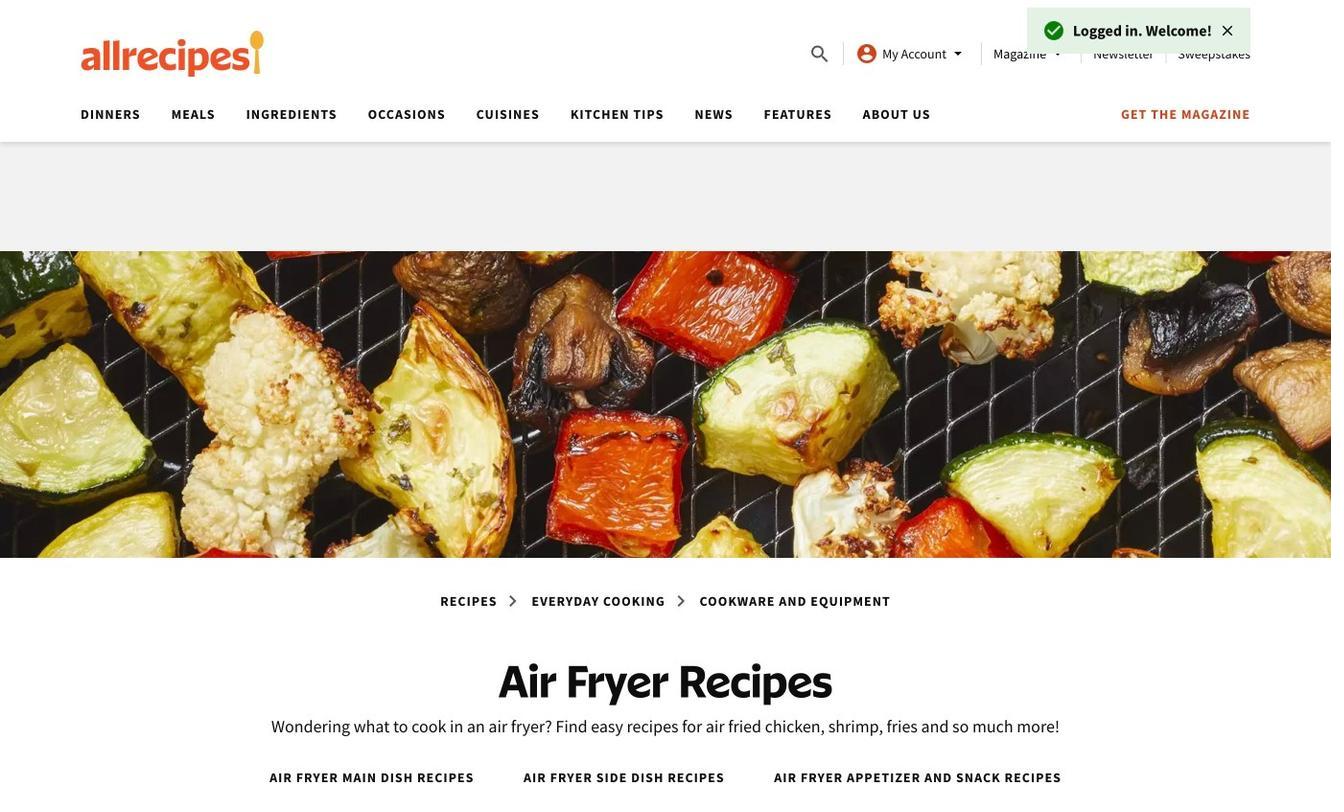 Task type: vqa. For each thing, say whether or not it's contained in the screenshot.
News 'Link'
no



Task type: describe. For each thing, give the bounding box(es) containing it.
account image
[[856, 42, 879, 65]]

a top down view of crispy air fried veggies sitting on an air fryer tray. image
[[0, 251, 1332, 558]]

caret_down image
[[1047, 42, 1070, 65]]

close success banner image
[[1220, 23, 1236, 38]]

chevron_right image
[[501, 590, 524, 613]]

caret_down image
[[947, 42, 970, 65]]

chevron_right image
[[669, 590, 692, 613]]



Task type: locate. For each thing, give the bounding box(es) containing it.
banner
[[0, 0, 1332, 142]]

search image
[[809, 43, 832, 66]]

navigation
[[65, 100, 1251, 142]]

success image
[[1043, 19, 1066, 42]]

home image
[[81, 31, 265, 77]]



